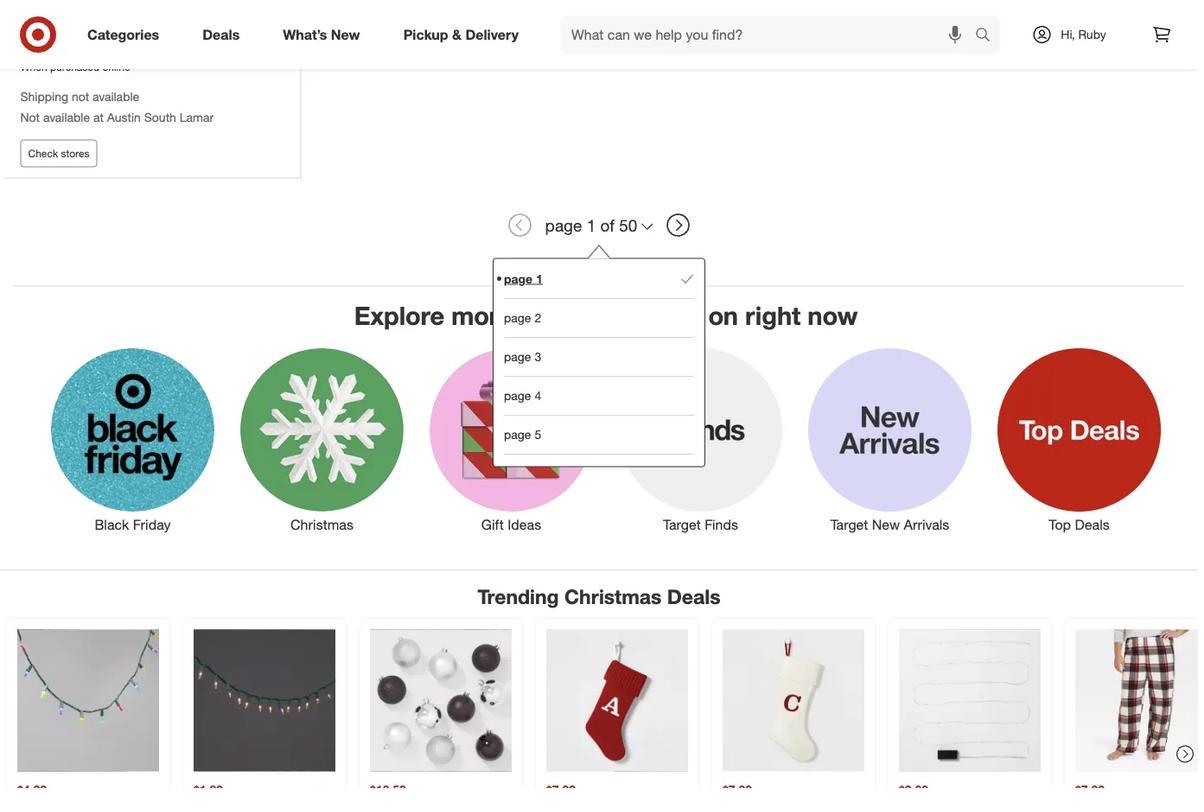 Task type: locate. For each thing, give the bounding box(es) containing it.
online
[[102, 61, 130, 73]]

now
[[808, 301, 858, 332]]

page left 4 at the left of the page
[[504, 389, 532, 404]]

not
[[20, 110, 40, 126]]

at
[[93, 110, 104, 126]]

page for page 6
[[504, 466, 532, 482]]

new right what's
[[331, 26, 360, 43]]

page 6
[[504, 466, 542, 482]]

page 2 link
[[504, 299, 695, 337]]

page up page 2
[[504, 271, 533, 286]]

page inside page 3 link
[[504, 350, 532, 365]]

new left arrivals on the bottom
[[873, 517, 901, 534]]

top deals
[[1050, 517, 1110, 534]]

1 target from the left
[[664, 517, 701, 534]]

deals right top
[[1076, 517, 1110, 534]]

0 horizontal spatial target
[[664, 517, 701, 534]]

0 vertical spatial new
[[331, 26, 360, 43]]

reg
[[57, 22, 75, 37]]

0 horizontal spatial 1
[[536, 271, 543, 286]]

black friday link
[[38, 345, 228, 536]]

target finds
[[664, 517, 739, 534]]

1 vertical spatial new
[[873, 517, 901, 534]]

0 horizontal spatial christmas
[[291, 517, 354, 534]]

page inside page 1 link
[[504, 271, 533, 286]]

page inside page 2 link
[[504, 311, 532, 326]]

50ct shatter-resistant round christmas tree ornament set - wondershop™ image
[[370, 631, 512, 773], [370, 631, 512, 773]]

page for page 3
[[504, 350, 532, 365]]

page left 6
[[504, 466, 532, 482]]

1
[[587, 216, 596, 236], [536, 271, 543, 286]]

lamar
[[180, 110, 214, 126]]

page for page 1
[[504, 271, 533, 286]]

target inside "link"
[[664, 517, 701, 534]]

0 vertical spatial 1
[[587, 216, 596, 236]]

shipping
[[20, 89, 68, 104]]

of inside dropdown button
[[601, 216, 615, 236]]

on
[[709, 301, 739, 332]]

target new arrivals link
[[796, 345, 985, 536]]

100ct incandescent smooth mini christmas string lights clear with green wire - wondershop™ image
[[194, 631, 336, 773], [194, 631, 336, 773]]

stores
[[61, 148, 90, 161]]

1 horizontal spatial deals
[[668, 585, 721, 609]]

christmas link
[[228, 345, 417, 536]]

what's
[[283, 26, 327, 43]]

1 horizontal spatial of
[[601, 216, 615, 236]]

page 1 of 50 button
[[538, 207, 661, 245]]

page for page 4
[[504, 389, 532, 404]]

available up austin
[[93, 89, 139, 104]]

page 1
[[504, 271, 543, 286]]

of down page 1 on the left of the page
[[520, 301, 544, 332]]

shipping not available not available at austin south lamar
[[20, 89, 214, 126]]

0 horizontal spatial new
[[331, 26, 360, 43]]

page 4
[[504, 389, 542, 404]]

page left 5
[[504, 427, 532, 443]]

what's new link
[[268, 16, 382, 54]]

friday
[[133, 517, 171, 534]]

0 vertical spatial of
[[601, 216, 615, 236]]

2
[[535, 311, 542, 326]]

page inside page 5 link
[[504, 427, 532, 443]]

100ct led smooth mini christmas string lights with green wire - wondershop™ image
[[17, 631, 159, 773], [17, 631, 159, 773]]

knit monogram christmas stocking white - wondershop™ image
[[723, 631, 865, 773]]

page left the 3
[[504, 350, 532, 365]]

target left arrivals on the bottom
[[831, 517, 869, 534]]

target
[[664, 517, 701, 534], [831, 517, 869, 534]]

0 horizontal spatial of
[[520, 301, 544, 332]]

page left 2
[[504, 311, 532, 326]]

0 horizontal spatial deals
[[203, 26, 240, 43]]

1 inside dropdown button
[[587, 216, 596, 236]]

page inside page 6 'link'
[[504, 466, 532, 482]]

new
[[331, 26, 360, 43], [873, 517, 901, 534]]

new for target
[[873, 517, 901, 534]]

2 target from the left
[[831, 517, 869, 534]]

30ct battery operated led christmas dewdrop fairy string lights warm white with silver wire - wondershop™ image
[[900, 631, 1042, 773], [900, 631, 1042, 773]]

1 horizontal spatial target
[[831, 517, 869, 534]]

page 1 of 50
[[546, 216, 638, 236]]

finds
[[705, 517, 739, 534]]

target left finds
[[664, 517, 701, 534]]

1 vertical spatial christmas
[[565, 585, 662, 609]]

target new arrivals
[[831, 517, 950, 534]]

1 up 2
[[536, 271, 543, 286]]

1 vertical spatial available
[[43, 110, 90, 126]]

of
[[601, 216, 615, 236], [520, 301, 544, 332]]

0 vertical spatial christmas
[[291, 517, 354, 534]]

purchased
[[50, 61, 100, 73]]

check stores
[[28, 148, 90, 161]]

of for 1
[[601, 216, 615, 236]]

more
[[452, 301, 513, 332]]

deals
[[203, 26, 240, 43], [1076, 517, 1110, 534], [668, 585, 721, 609]]

top
[[1050, 517, 1072, 534]]

1 left "50"
[[587, 216, 596, 236]]

page inside page 1 of 50 dropdown button
[[546, 216, 583, 236]]

1 vertical spatial 1
[[536, 271, 543, 286]]

1 vertical spatial of
[[520, 301, 544, 332]]

of for more
[[520, 301, 544, 332]]

1 vertical spatial deals
[[1076, 517, 1110, 534]]

What can we help you find? suggestions appear below search field
[[561, 16, 980, 54]]

christmas
[[291, 517, 354, 534], [565, 585, 662, 609]]

women's buffalo check fleece matching family pajama pants - wondershop™ black image
[[1076, 631, 1199, 773], [1076, 631, 1199, 773]]

page up page 1 link
[[546, 216, 583, 236]]

1 horizontal spatial new
[[873, 517, 901, 534]]

page
[[546, 216, 583, 236], [504, 271, 533, 286], [504, 311, 532, 326], [504, 350, 532, 365], [504, 389, 532, 404], [504, 427, 532, 443], [504, 466, 532, 482]]

sale
[[20, 40, 44, 55]]

deals down target finds
[[668, 585, 721, 609]]

2 vertical spatial deals
[[668, 585, 721, 609]]

target for target finds
[[664, 517, 701, 534]]

available
[[93, 89, 139, 104], [43, 110, 90, 126]]

1 horizontal spatial christmas
[[565, 585, 662, 609]]

right
[[746, 301, 801, 332]]

pickup & delivery link
[[389, 16, 541, 54]]

1 horizontal spatial 1
[[587, 216, 596, 236]]

arrivals
[[904, 517, 950, 534]]

page inside page 4 link
[[504, 389, 532, 404]]

available down not
[[43, 110, 90, 126]]

deals left what's
[[203, 26, 240, 43]]

1 horizontal spatial available
[[93, 89, 139, 104]]

$3.50 reg $5.00 sale when purchased online
[[20, 20, 130, 73]]

of left "50"
[[601, 216, 615, 236]]

pickup
[[404, 26, 449, 43]]

knit monogram christmas stocking red - wondershop™ image
[[547, 631, 689, 773], [547, 631, 689, 773]]



Task type: describe. For each thing, give the bounding box(es) containing it.
5
[[535, 427, 542, 443]]

page 6 link
[[504, 454, 695, 493]]

page 4 link
[[504, 376, 695, 415]]

pickup & delivery
[[404, 26, 519, 43]]

target for target new arrivals
[[831, 517, 869, 534]]

delivery
[[466, 26, 519, 43]]

categories
[[87, 26, 159, 43]]

target finds link
[[606, 345, 796, 536]]

1 for page 1
[[536, 271, 543, 286]]

$3.50
[[20, 20, 54, 37]]

hi,
[[1062, 27, 1076, 42]]

0 vertical spatial available
[[93, 89, 139, 104]]

top deals link
[[985, 345, 1175, 536]]

page 1 link
[[504, 260, 695, 299]]

what's new
[[283, 26, 360, 43]]

ideas
[[508, 517, 542, 534]]

page 5
[[504, 427, 542, 443]]

check stores button
[[20, 140, 97, 168]]

page 3
[[504, 350, 542, 365]]

ruby
[[1079, 27, 1107, 42]]

categories link
[[73, 16, 181, 54]]

page for page 5
[[504, 427, 532, 443]]

explore
[[354, 301, 445, 332]]

search button
[[968, 16, 1010, 57]]

&
[[452, 26, 462, 43]]

gift ideas link
[[417, 345, 606, 536]]

$5.00
[[78, 22, 108, 37]]

50
[[620, 216, 638, 236]]

gift ideas
[[482, 517, 542, 534]]

page 5 link
[[504, 415, 695, 454]]

what's
[[551, 301, 628, 332]]

hi, ruby
[[1062, 27, 1107, 42]]

austin
[[107, 110, 141, 126]]

new for what's
[[331, 26, 360, 43]]

trending
[[478, 585, 559, 609]]

search
[[968, 28, 1010, 45]]

south
[[144, 110, 176, 126]]

black
[[95, 517, 129, 534]]

2 horizontal spatial deals
[[1076, 517, 1110, 534]]

not
[[72, 89, 89, 104]]

page for page 1 of 50
[[546, 216, 583, 236]]

check
[[28, 148, 58, 161]]

3
[[535, 350, 542, 365]]

0 vertical spatial deals
[[203, 26, 240, 43]]

deals link
[[188, 16, 261, 54]]

page for page 2
[[504, 311, 532, 326]]

page 2
[[504, 311, 542, 326]]

trending christmas deals
[[478, 585, 721, 609]]

black friday
[[95, 517, 171, 534]]

explore more of what's going on right now
[[354, 301, 858, 332]]

0 horizontal spatial available
[[43, 110, 90, 126]]

page 3 link
[[504, 337, 695, 376]]

when
[[20, 61, 47, 73]]

gift
[[482, 517, 504, 534]]

4
[[535, 389, 542, 404]]

6
[[535, 466, 542, 482]]

going
[[635, 301, 702, 332]]

1 for page 1 of 50
[[587, 216, 596, 236]]



Task type: vqa. For each thing, say whether or not it's contained in the screenshot.
Arrivals
yes



